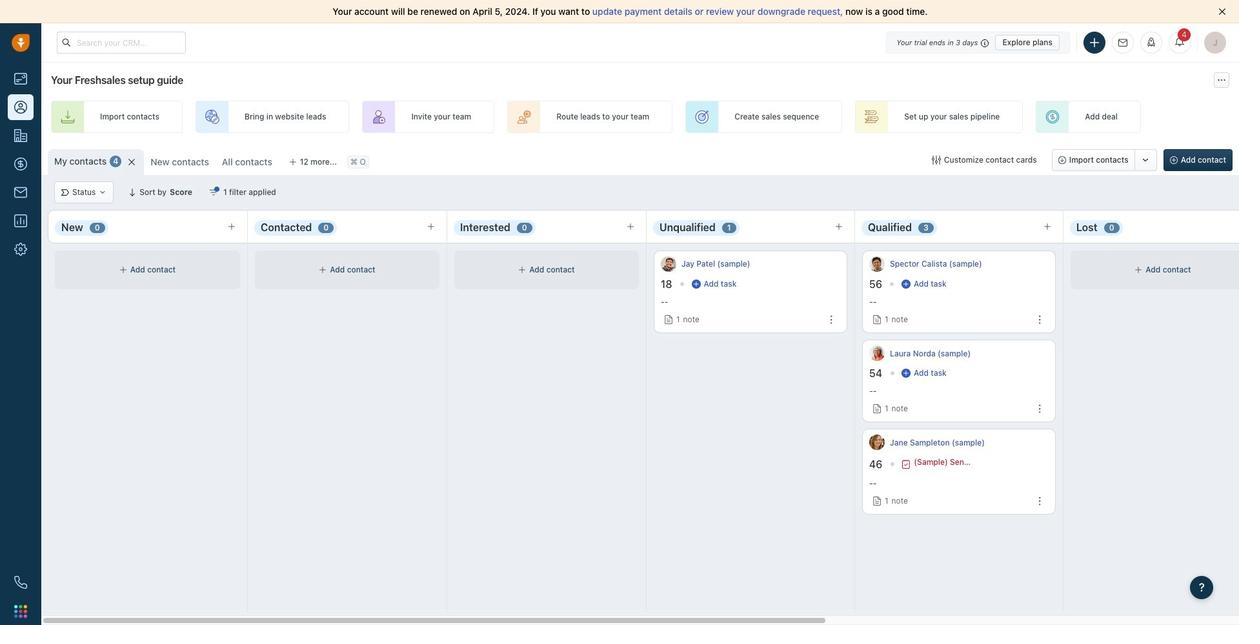 Task type: locate. For each thing, give the bounding box(es) containing it.
what's new image
[[1147, 37, 1156, 46]]

container_wx8msf4aqz5i3rn1 image
[[932, 156, 941, 165], [99, 189, 107, 196], [519, 266, 526, 274], [1135, 266, 1143, 274], [902, 460, 911, 469]]

phone element
[[8, 569, 34, 595]]

j image
[[870, 435, 885, 450]]

container_wx8msf4aqz5i3rn1 image
[[209, 188, 218, 197], [61, 189, 69, 196], [119, 266, 127, 274], [319, 266, 327, 274], [692, 280, 701, 289], [902, 280, 911, 289], [902, 369, 911, 378]]

group
[[1052, 149, 1157, 171]]



Task type: describe. For each thing, give the bounding box(es) containing it.
close image
[[1219, 8, 1227, 15]]

Search your CRM... text field
[[57, 32, 186, 54]]

send email image
[[1119, 39, 1128, 47]]

s image
[[870, 256, 885, 272]]

freshworks switcher image
[[14, 605, 27, 618]]

phone image
[[14, 576, 27, 589]]

j image
[[661, 256, 677, 272]]

l image
[[870, 346, 885, 361]]



